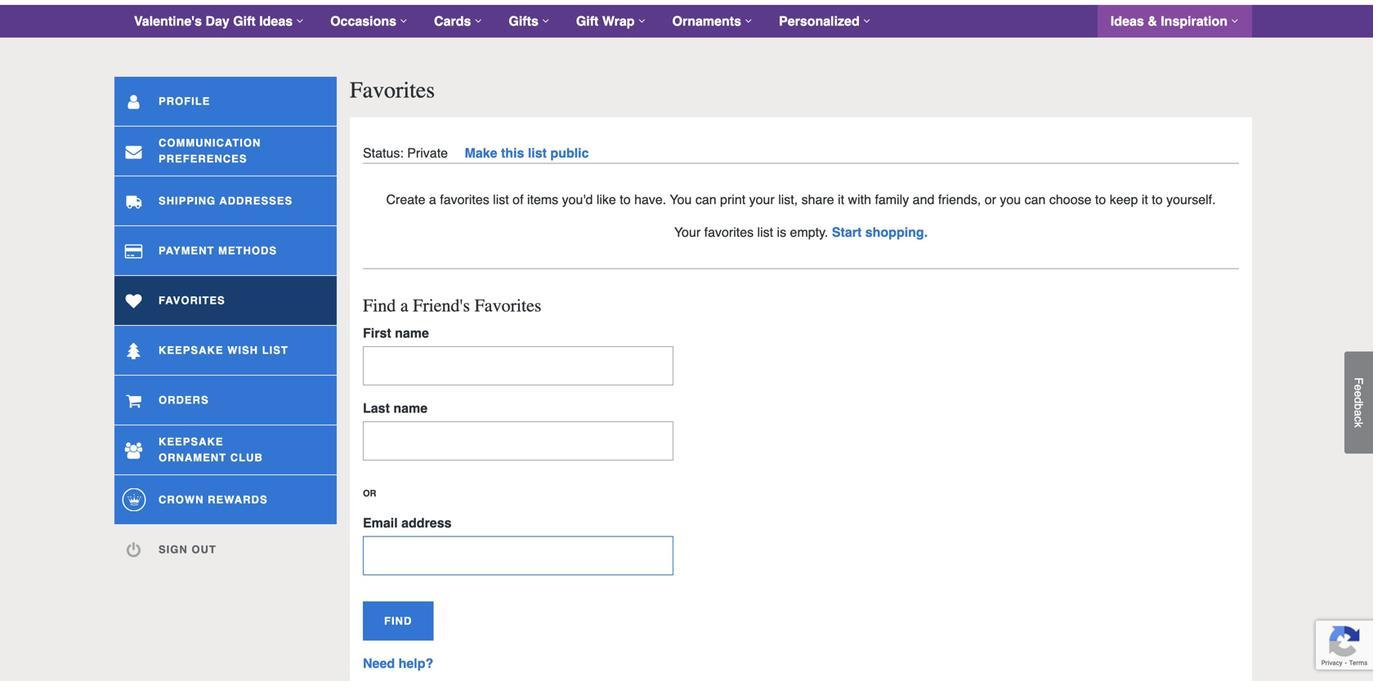 Task type: vqa. For each thing, say whether or not it's contained in the screenshot.
Celebrate
no



Task type: locate. For each thing, give the bounding box(es) containing it.
keepsake
[[159, 344, 224, 357], [159, 436, 224, 448]]

1 keepsake from the top
[[159, 344, 224, 357]]

favorites
[[440, 192, 490, 207], [705, 225, 754, 240]]

valentine's
[[134, 13, 202, 29]]

0 horizontal spatial list
[[493, 192, 509, 207]]

keep
[[1110, 192, 1139, 207]]

club
[[230, 452, 263, 464]]

last
[[363, 401, 390, 416]]

ideas & inspiration link
[[1098, 5, 1253, 38]]

email
[[363, 516, 398, 531]]

2 ideas from the left
[[1111, 13, 1145, 29]]

communication
[[159, 137, 261, 149]]

favorites up "status:"
[[350, 77, 435, 103]]

list left is
[[758, 225, 774, 240]]

crown
[[159, 494, 204, 506]]

name right last
[[394, 401, 428, 416]]

First name text field
[[363, 347, 674, 386]]

your favorites list is empty. start shopping.
[[674, 225, 928, 240]]

1 horizontal spatial to
[[1096, 192, 1107, 207]]

valentine's day gift ideas link
[[121, 5, 317, 38]]

ideas inside the ideas & inspiration 'link'
[[1111, 13, 1145, 29]]

gift inside gift wrap link
[[576, 13, 599, 29]]

find up 'need help?' link on the left bottom of the page
[[384, 616, 412, 628]]

1 vertical spatial a
[[401, 296, 409, 317]]

to left "keep"
[[1096, 192, 1107, 207]]

0 horizontal spatial to
[[620, 192, 631, 207]]

can
[[696, 192, 717, 207], [1025, 192, 1046, 207]]

e up the 'b' at the right bottom of page
[[1353, 391, 1366, 398]]

crown rewards link
[[114, 476, 337, 525]]

gift left wrap
[[576, 13, 599, 29]]

day
[[206, 13, 230, 29]]

list for your
[[758, 225, 774, 240]]

1 horizontal spatial a
[[429, 192, 436, 207]]

1 horizontal spatial favorites
[[350, 77, 435, 103]]

it left with
[[838, 192, 845, 207]]

menu bar containing valentine's day gift ideas
[[121, 5, 1253, 38]]

like
[[597, 192, 616, 207]]

gift wrap
[[576, 13, 635, 29]]

gift right day
[[233, 13, 256, 29]]

empty.
[[790, 225, 829, 240]]

you
[[670, 192, 692, 207]]

make this list public
[[465, 146, 589, 161]]

keepsake inside keepsake ornament club
[[159, 436, 224, 448]]

1 ideas from the left
[[259, 13, 293, 29]]

1 e from the top
[[1353, 385, 1366, 391]]

find up first
[[363, 296, 396, 317]]

0 horizontal spatial can
[[696, 192, 717, 207]]

1 horizontal spatial favorites
[[705, 225, 754, 240]]

favorites
[[350, 77, 435, 103], [159, 295, 225, 307], [475, 296, 542, 317]]

name
[[395, 326, 429, 341], [394, 401, 428, 416]]

1 horizontal spatial can
[[1025, 192, 1046, 207]]

list right this
[[528, 146, 547, 161]]

find for find a friend's favorites
[[363, 296, 396, 317]]

2 vertical spatial a
[[1353, 410, 1366, 417]]

2 horizontal spatial a
[[1353, 410, 1366, 417]]

shopping.
[[866, 225, 928, 240]]

keepsake wish list link
[[114, 326, 337, 375]]

need help? link
[[363, 657, 434, 672]]

2 gift from the left
[[576, 13, 599, 29]]

list,
[[779, 192, 798, 207]]

0 vertical spatial list
[[528, 146, 547, 161]]

favorites up first name text field
[[475, 296, 542, 317]]

f
[[1353, 378, 1366, 385]]

can right you
[[696, 192, 717, 207]]

0 horizontal spatial a
[[401, 296, 409, 317]]

2 horizontal spatial favorites
[[475, 296, 542, 317]]

list left of
[[493, 192, 509, 207]]

addresses
[[220, 195, 293, 207]]

find inside button
[[384, 616, 412, 628]]

a up first name
[[401, 296, 409, 317]]

gift
[[233, 13, 256, 29], [576, 13, 599, 29]]

1 vertical spatial keepsake
[[159, 436, 224, 448]]

2 vertical spatial list
[[758, 225, 774, 240]]

list for make
[[528, 146, 547, 161]]

0 horizontal spatial it
[[838, 192, 845, 207]]

0 horizontal spatial favorites
[[159, 295, 225, 307]]

to right like
[[620, 192, 631, 207]]

favorites down "make"
[[440, 192, 490, 207]]

0 horizontal spatial favorites
[[440, 192, 490, 207]]

banner
[[0, 0, 1374, 38]]

2 horizontal spatial to
[[1152, 192, 1163, 207]]

inspiration
[[1161, 13, 1228, 29]]

1 horizontal spatial list
[[528, 146, 547, 161]]

favorites down payment
[[159, 295, 225, 307]]

2 keepsake from the top
[[159, 436, 224, 448]]

choose
[[1050, 192, 1092, 207]]

this
[[501, 146, 524, 161]]

ornament
[[159, 452, 227, 464]]

need help?
[[363, 657, 434, 672]]

f e e d b a c k
[[1353, 378, 1366, 428]]

it right "keep"
[[1142, 192, 1149, 207]]

ideas
[[259, 13, 293, 29], [1111, 13, 1145, 29]]

0 vertical spatial a
[[429, 192, 436, 207]]

cards
[[434, 13, 471, 29]]

crown rewards
[[159, 494, 268, 506]]

1 vertical spatial name
[[394, 401, 428, 416]]

1 to from the left
[[620, 192, 631, 207]]

favorites down print
[[705, 225, 754, 240]]

a
[[429, 192, 436, 207], [401, 296, 409, 317], [1353, 410, 1366, 417]]

ideas left &
[[1111, 13, 1145, 29]]

or
[[985, 192, 997, 207]]

list
[[528, 146, 547, 161], [493, 192, 509, 207], [758, 225, 774, 240]]

1 horizontal spatial it
[[1142, 192, 1149, 207]]

ideas inside valentine's day gift ideas link
[[259, 13, 293, 29]]

with
[[848, 192, 872, 207]]

sign
[[159, 544, 188, 556]]

personalized
[[779, 13, 860, 29]]

to right "keep"
[[1152, 192, 1163, 207]]

sign out
[[159, 544, 217, 556]]

keepsake up orders
[[159, 344, 224, 357]]

personalized link
[[766, 5, 884, 38]]

shipping addresses
[[159, 195, 293, 207]]

b
[[1353, 404, 1366, 410]]

0 vertical spatial find
[[363, 296, 396, 317]]

orders link
[[114, 376, 337, 425]]

ornaments
[[673, 13, 742, 29]]

a up k
[[1353, 410, 1366, 417]]

0 vertical spatial name
[[395, 326, 429, 341]]

address
[[402, 516, 452, 531]]

profile
[[159, 95, 210, 107]]

communication preferences
[[159, 137, 261, 165]]

0 horizontal spatial ideas
[[259, 13, 293, 29]]

can right you on the top
[[1025, 192, 1046, 207]]

name right first
[[395, 326, 429, 341]]

1 gift from the left
[[233, 13, 256, 29]]

Last name text field
[[363, 422, 674, 461]]

k
[[1353, 422, 1366, 428]]

you
[[1000, 192, 1021, 207]]

2 horizontal spatial list
[[758, 225, 774, 240]]

0 vertical spatial keepsake
[[159, 344, 224, 357]]

1 horizontal spatial gift
[[576, 13, 599, 29]]

0 horizontal spatial gift
[[233, 13, 256, 29]]

&
[[1148, 13, 1158, 29]]

shipping addresses link
[[114, 177, 337, 226]]

it
[[838, 192, 845, 207], [1142, 192, 1149, 207]]

print
[[720, 192, 746, 207]]

1 vertical spatial list
[[493, 192, 509, 207]]

a right create
[[429, 192, 436, 207]]

ideas right day
[[259, 13, 293, 29]]

1 horizontal spatial ideas
[[1111, 13, 1145, 29]]

menu bar
[[121, 5, 1253, 38]]

e up the d
[[1353, 385, 1366, 391]]

0 vertical spatial favorites
[[440, 192, 490, 207]]

1 vertical spatial find
[[384, 616, 412, 628]]

keepsake up ornament
[[159, 436, 224, 448]]



Task type: describe. For each thing, give the bounding box(es) containing it.
public
[[551, 146, 589, 161]]

keepsake ornament club
[[159, 436, 263, 464]]

of
[[513, 192, 524, 207]]

keepsake for keepsake wish list
[[159, 344, 224, 357]]

and
[[913, 192, 935, 207]]

d
[[1353, 398, 1366, 404]]

find button
[[363, 602, 434, 641]]

find a friend's favorites
[[363, 296, 542, 317]]

wrap
[[602, 13, 635, 29]]

your
[[674, 225, 701, 240]]

create
[[386, 192, 426, 207]]

2 it from the left
[[1142, 192, 1149, 207]]

need
[[363, 657, 395, 672]]

name for first name
[[395, 326, 429, 341]]

status: private
[[363, 146, 452, 161]]

ornaments link
[[659, 5, 766, 38]]

first
[[363, 326, 391, 341]]

find for find
[[384, 616, 412, 628]]

make
[[465, 146, 498, 161]]

keepsake for keepsake ornament club
[[159, 436, 224, 448]]

shipping
[[159, 195, 216, 207]]

keepsake wish list
[[159, 344, 289, 357]]

gift wrap link
[[563, 5, 659, 38]]

create a favorites list of items you'd like to have. you can print your list, share it with family and friends, or you can choose to keep it to yourself.
[[386, 192, 1216, 207]]

occasions link
[[317, 5, 421, 38]]

you'd
[[562, 192, 593, 207]]

payment methods
[[159, 245, 277, 257]]

gifts link
[[496, 5, 563, 38]]

name for last name
[[394, 401, 428, 416]]

2 can from the left
[[1025, 192, 1046, 207]]

start shopping. link
[[832, 225, 928, 240]]

3 to from the left
[[1152, 192, 1163, 207]]

have.
[[635, 192, 667, 207]]

gift inside valentine's day gift ideas link
[[233, 13, 256, 29]]

favorites link
[[114, 276, 337, 325]]

out
[[192, 544, 217, 556]]

sign out link
[[114, 526, 337, 575]]

start
[[832, 225, 862, 240]]

make this list public link
[[465, 146, 589, 161]]

gifts
[[509, 13, 539, 29]]

help?
[[399, 657, 434, 672]]

rewards
[[208, 494, 268, 506]]

orders
[[159, 394, 209, 407]]

list
[[262, 344, 289, 357]]

menu bar inside banner
[[121, 5, 1253, 38]]

yourself.
[[1167, 192, 1216, 207]]

first name
[[363, 326, 429, 341]]

valentine's day gift ideas
[[134, 13, 293, 29]]

family
[[875, 192, 909, 207]]

f e e d b a c k button
[[1345, 352, 1374, 454]]

1 it from the left
[[838, 192, 845, 207]]

Email address text field
[[363, 537, 674, 576]]

a for create
[[429, 192, 436, 207]]

1 can from the left
[[696, 192, 717, 207]]

favorites main content
[[0, 38, 1374, 682]]

2 to from the left
[[1096, 192, 1107, 207]]

friends,
[[939, 192, 981, 207]]

friend's
[[413, 296, 470, 317]]

your
[[749, 192, 775, 207]]

methods
[[218, 245, 277, 257]]

2 e from the top
[[1353, 391, 1366, 398]]

a for find
[[401, 296, 409, 317]]

or
[[363, 489, 377, 499]]

email address
[[363, 516, 452, 531]]

last name
[[363, 401, 428, 416]]

cards link
[[421, 5, 496, 38]]

ideas & inspiration
[[1111, 13, 1228, 29]]

share
[[802, 192, 835, 207]]

profile link
[[114, 77, 337, 126]]

wish
[[227, 344, 258, 357]]

c
[[1353, 417, 1366, 422]]

occasions
[[330, 13, 397, 29]]

1 vertical spatial favorites
[[705, 225, 754, 240]]

favorites inside favorites link
[[159, 295, 225, 307]]

payment methods link
[[114, 226, 337, 276]]

a inside button
[[1353, 410, 1366, 417]]

status:
[[363, 146, 404, 161]]

payment
[[159, 245, 215, 257]]

items
[[527, 192, 559, 207]]

banner containing valentine's day gift ideas
[[0, 0, 1374, 38]]



